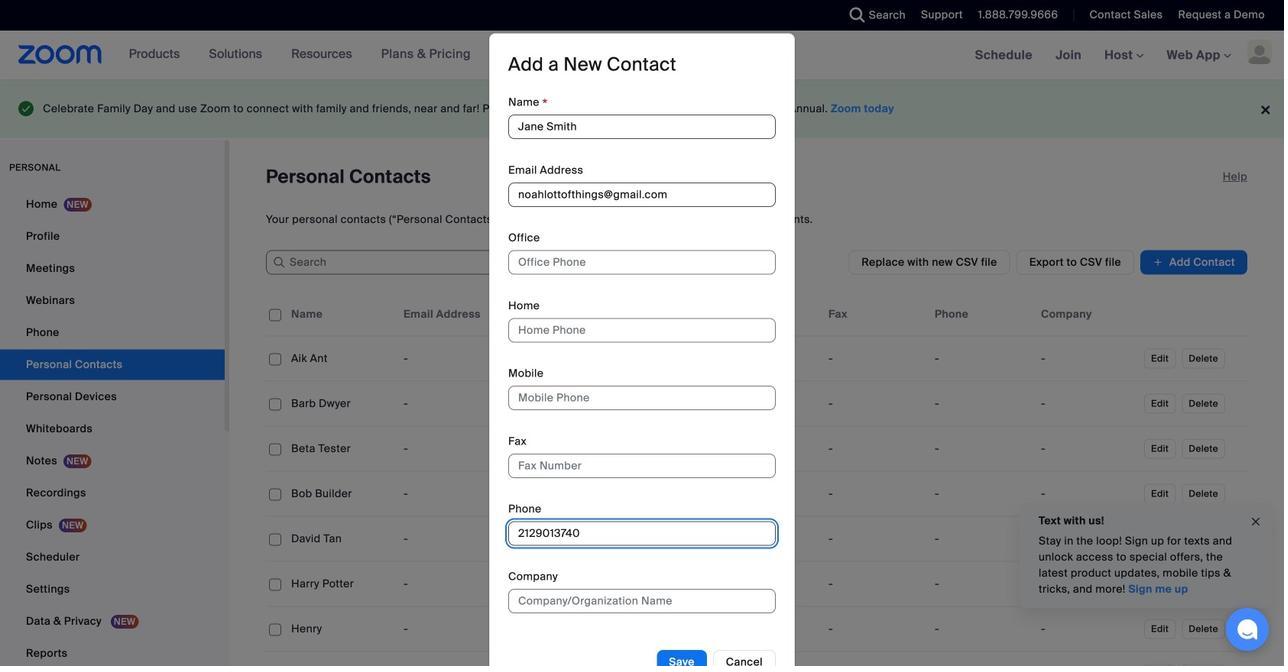 Task type: locate. For each thing, give the bounding box(es) containing it.
open chat image
[[1237, 619, 1258, 641]]

dialog
[[489, 33, 795, 667]]

footer
[[0, 79, 1284, 138]]

Search Contacts Input text field
[[266, 250, 495, 275]]

Company/Organization Name text field
[[508, 590, 776, 614]]

Email text field
[[508, 183, 776, 207]]

application
[[266, 293, 1247, 667]]

heading
[[508, 53, 676, 77]]

cell
[[285, 344, 397, 374], [397, 344, 504, 374], [504, 344, 610, 374], [610, 344, 716, 374], [716, 344, 822, 374], [822, 344, 929, 374], [929, 344, 1035, 374], [1035, 344, 1141, 374], [285, 389, 397, 419], [397, 389, 504, 419], [504, 389, 610, 419], [610, 389, 716, 419], [716, 389, 822, 419], [822, 389, 929, 419], [929, 389, 1035, 419], [1035, 389, 1141, 419], [285, 434, 397, 464], [397, 434, 504, 464], [504, 434, 610, 464], [610, 434, 716, 464], [716, 434, 822, 464], [822, 434, 929, 464], [929, 434, 1035, 464], [1035, 434, 1141, 464], [285, 479, 397, 509], [397, 479, 504, 509], [504, 479, 610, 509], [610, 479, 716, 509], [716, 479, 822, 509], [822, 479, 929, 509], [929, 479, 1035, 509], [1035, 479, 1141, 509], [285, 524, 397, 555], [397, 524, 504, 555], [504, 524, 610, 555], [610, 524, 716, 555], [716, 524, 822, 555], [822, 524, 929, 555], [929, 524, 1035, 555], [1035, 524, 1141, 555], [285, 569, 397, 600], [397, 569, 504, 600], [504, 569, 610, 600], [610, 569, 716, 600], [716, 569, 822, 600], [822, 569, 929, 600], [929, 569, 1035, 600], [1035, 569, 1141, 600], [285, 614, 397, 645], [397, 614, 504, 645], [504, 614, 610, 645], [610, 614, 716, 645], [716, 614, 822, 645], [822, 614, 929, 645], [929, 614, 1035, 645], [1035, 614, 1141, 645], [266, 652, 285, 667], [285, 652, 397, 667], [504, 652, 610, 667], [822, 652, 929, 667], [929, 652, 1035, 667], [1035, 652, 1141, 667], [397, 659, 504, 667], [610, 659, 716, 667], [716, 659, 822, 667]]

Mobile Phone text field
[[508, 386, 776, 410]]

personal menu menu
[[0, 189, 225, 667]]

banner
[[0, 31, 1284, 81]]

meetings navigation
[[964, 31, 1284, 81]]



Task type: vqa. For each thing, say whether or not it's contained in the screenshot.
dialog
yes



Task type: describe. For each thing, give the bounding box(es) containing it.
add image
[[1153, 255, 1163, 270]]

First and Last Name text field
[[508, 115, 776, 139]]

Fax Number text field
[[508, 454, 776, 478]]

close image
[[1250, 514, 1262, 531]]

type image
[[18, 98, 34, 120]]

Main Number text field
[[508, 522, 776, 546]]

Home Phone text field
[[508, 318, 776, 343]]

Office Phone text field
[[508, 250, 776, 275]]

product information navigation
[[102, 31, 482, 79]]



